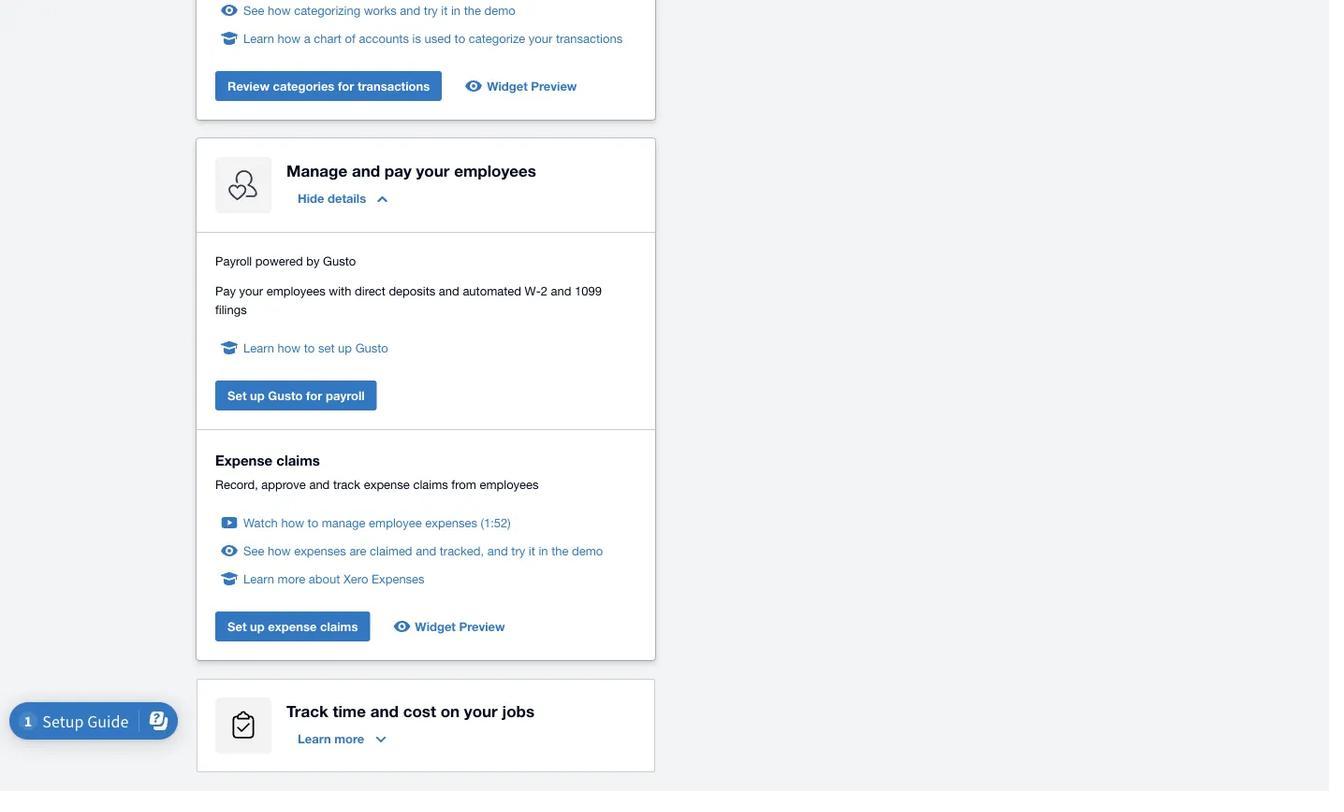 Task type: locate. For each thing, give the bounding box(es) containing it.
to for payroll powered by gusto
[[304, 341, 315, 355]]

and right "2"
[[551, 284, 571, 298]]

widget preview button for set up expense claims
[[385, 612, 516, 642]]

it
[[441, 3, 448, 17], [529, 544, 535, 558]]

widget preview
[[487, 79, 577, 93], [415, 620, 505, 634]]

set
[[227, 388, 247, 403], [227, 620, 247, 634]]

widget preview for set up expense claims
[[415, 620, 505, 634]]

how for see how categorizing works and try it in the demo
[[268, 3, 291, 17]]

preview
[[531, 79, 577, 93], [459, 620, 505, 634]]

2 vertical spatial gusto
[[268, 388, 303, 403]]

employees icon image
[[215, 157, 271, 213]]

time
[[333, 702, 366, 721]]

approve
[[261, 477, 306, 492]]

used
[[425, 31, 451, 45]]

see how expenses are claimed and tracked, and try it in the demo
[[243, 544, 603, 558]]

see how categorizing works and try it in the demo
[[243, 3, 516, 17]]

up for set up expense claims
[[250, 620, 265, 634]]

1 horizontal spatial expenses
[[425, 516, 477, 530]]

2 vertical spatial to
[[308, 516, 318, 530]]

pay your employees with direct deposits and automated w-2 and 1099 filings
[[215, 284, 602, 317]]

how for learn how to set up gusto
[[278, 341, 301, 355]]

0 vertical spatial for
[[338, 79, 354, 93]]

learn
[[243, 31, 274, 45], [243, 341, 274, 355], [243, 572, 274, 586], [298, 732, 331, 746]]

claims up approve
[[276, 452, 320, 469]]

try up learn how a chart of accounts is used to categorize your transactions
[[424, 3, 438, 17]]

0 horizontal spatial try
[[424, 3, 438, 17]]

by
[[306, 254, 320, 268]]

claims down expense claims heading
[[413, 477, 448, 492]]

how left categorizing
[[268, 3, 291, 17]]

0 horizontal spatial the
[[464, 3, 481, 17]]

see
[[243, 3, 264, 17], [243, 544, 264, 558]]

see how expenses are claimed and tracked, and try it in the demo link
[[243, 542, 603, 561]]

widget preview button down categorize
[[457, 71, 588, 101]]

to right used
[[455, 31, 465, 45]]

it up used
[[441, 3, 448, 17]]

how left a
[[278, 31, 301, 45]]

0 vertical spatial set
[[227, 388, 247, 403]]

1 vertical spatial it
[[529, 544, 535, 558]]

1 vertical spatial for
[[306, 388, 322, 403]]

expense inside expense claims record, approve and track expense claims from employees
[[364, 477, 410, 492]]

2 see from the top
[[243, 544, 264, 558]]

learn inside the learn how to set up gusto link
[[243, 341, 274, 355]]

review categories for transactions
[[227, 79, 430, 93]]

up right set
[[338, 341, 352, 355]]

1 horizontal spatial the
[[551, 544, 569, 558]]

0 horizontal spatial in
[[451, 3, 461, 17]]

0 vertical spatial it
[[441, 3, 448, 17]]

up
[[338, 341, 352, 355], [250, 388, 265, 403], [250, 620, 265, 634]]

learn more
[[298, 732, 364, 746]]

set
[[318, 341, 335, 355]]

hide
[[298, 191, 324, 205]]

payroll
[[215, 254, 252, 268]]

0 vertical spatial more
[[278, 572, 305, 586]]

1 vertical spatial gusto
[[355, 341, 388, 355]]

(1:52)
[[481, 516, 511, 530]]

transactions right categorize
[[556, 31, 623, 45]]

payroll powered by gusto heading
[[215, 252, 636, 270]]

1 vertical spatial set
[[227, 620, 247, 634]]

1 vertical spatial more
[[334, 732, 364, 746]]

xero
[[343, 572, 368, 586]]

1 vertical spatial demo
[[572, 544, 603, 558]]

1 vertical spatial widget preview
[[415, 620, 505, 634]]

employees inside expense claims record, approve and track expense claims from employees
[[480, 477, 539, 492]]

1 vertical spatial widget
[[415, 620, 456, 634]]

1 vertical spatial transactions
[[357, 79, 430, 93]]

0 vertical spatial in
[[451, 3, 461, 17]]

widget preview button for review categories for transactions
[[457, 71, 588, 101]]

expense claims heading
[[215, 449, 636, 472]]

cost
[[403, 702, 436, 721]]

how right watch
[[281, 516, 304, 530]]

0 horizontal spatial preview
[[459, 620, 505, 634]]

expense down about
[[268, 620, 317, 634]]

preview for claims
[[459, 620, 505, 634]]

how down watch
[[268, 544, 291, 558]]

and
[[400, 3, 420, 17], [352, 161, 380, 180], [439, 284, 459, 298], [551, 284, 571, 298], [309, 477, 330, 492], [416, 544, 436, 558], [487, 544, 508, 558], [370, 702, 399, 721]]

demo
[[484, 3, 516, 17], [572, 544, 603, 558]]

how left set
[[278, 341, 301, 355]]

0 vertical spatial claims
[[276, 452, 320, 469]]

1 vertical spatial up
[[250, 388, 265, 403]]

of
[[345, 31, 356, 45]]

1 vertical spatial the
[[551, 544, 569, 558]]

learn down filings at top left
[[243, 341, 274, 355]]

your
[[529, 31, 553, 45], [416, 161, 450, 180], [239, 284, 263, 298], [464, 702, 498, 721]]

0 vertical spatial widget preview button
[[457, 71, 588, 101]]

1 horizontal spatial more
[[334, 732, 364, 746]]

1 horizontal spatial widget
[[487, 79, 528, 93]]

1 vertical spatial widget preview button
[[385, 612, 516, 642]]

on
[[440, 702, 460, 721]]

learn inside learn how a chart of accounts is used to categorize your transactions link
[[243, 31, 274, 45]]

1 vertical spatial employees
[[266, 284, 325, 298]]

1 vertical spatial preview
[[459, 620, 505, 634]]

widget down categorize
[[487, 79, 528, 93]]

it right "tracked,"
[[529, 544, 535, 558]]

widget preview down "tracked,"
[[415, 620, 505, 634]]

learn left a
[[243, 31, 274, 45]]

chart
[[314, 31, 342, 45]]

how
[[268, 3, 291, 17], [278, 31, 301, 45], [278, 341, 301, 355], [281, 516, 304, 530], [268, 544, 291, 558]]

learn down watch
[[243, 572, 274, 586]]

the
[[464, 3, 481, 17], [551, 544, 569, 558]]

1 horizontal spatial demo
[[572, 544, 603, 558]]

1099
[[575, 284, 602, 298]]

more inside button
[[334, 732, 364, 746]]

and inside expense claims record, approve and track expense claims from employees
[[309, 477, 330, 492]]

try
[[424, 3, 438, 17], [511, 544, 525, 558]]

track
[[286, 702, 328, 721]]

widget preview button down 'expenses'
[[385, 612, 516, 642]]

your inside the pay your employees with direct deposits and automated w-2 and 1099 filings
[[239, 284, 263, 298]]

for right categories
[[338, 79, 354, 93]]

to left set
[[304, 341, 315, 355]]

0 horizontal spatial expense
[[268, 620, 317, 634]]

up up the expense
[[250, 388, 265, 403]]

for
[[338, 79, 354, 93], [306, 388, 322, 403]]

deposits
[[389, 284, 435, 298]]

gusto right set
[[355, 341, 388, 355]]

0 vertical spatial widget
[[487, 79, 528, 93]]

1 set from the top
[[227, 388, 247, 403]]

1 horizontal spatial expense
[[364, 477, 410, 492]]

for inside button
[[338, 79, 354, 93]]

0 vertical spatial widget preview
[[487, 79, 577, 93]]

learn more about xero expenses link
[[243, 570, 425, 589]]

details
[[328, 191, 366, 205]]

how for learn how a chart of accounts is used to categorize your transactions
[[278, 31, 301, 45]]

pay
[[215, 284, 236, 298]]

tracked,
[[440, 544, 484, 558]]

in up used
[[451, 3, 461, 17]]

expenses up about
[[294, 544, 346, 558]]

claims inside button
[[320, 620, 358, 634]]

1 horizontal spatial in
[[539, 544, 548, 558]]

and left cost
[[370, 702, 399, 721]]

expenses up "tracked,"
[[425, 516, 477, 530]]

widget
[[487, 79, 528, 93], [415, 620, 456, 634]]

more left about
[[278, 572, 305, 586]]

to left manage
[[308, 516, 318, 530]]

widget preview down categorize
[[487, 79, 577, 93]]

0 horizontal spatial transactions
[[357, 79, 430, 93]]

learn for learn how to set up gusto
[[243, 341, 274, 355]]

to
[[455, 31, 465, 45], [304, 341, 315, 355], [308, 516, 318, 530]]

1 vertical spatial in
[[539, 544, 548, 558]]

claims down learn more about xero expenses link
[[320, 620, 358, 634]]

gusto down the learn how to set up gusto link
[[268, 388, 303, 403]]

learn inside "learn more" button
[[298, 732, 331, 746]]

expenses
[[425, 516, 477, 530], [294, 544, 346, 558]]

0 vertical spatial expenses
[[425, 516, 477, 530]]

record,
[[215, 477, 258, 492]]

and left pay
[[352, 161, 380, 180]]

expense
[[364, 477, 410, 492], [268, 620, 317, 634]]

0 vertical spatial the
[[464, 3, 481, 17]]

0 vertical spatial transactions
[[556, 31, 623, 45]]

1 vertical spatial try
[[511, 544, 525, 558]]

widget for review categories for transactions
[[487, 79, 528, 93]]

2
[[541, 284, 547, 298]]

transactions
[[556, 31, 623, 45], [357, 79, 430, 93]]

expense inside button
[[268, 620, 317, 634]]

2 vertical spatial claims
[[320, 620, 358, 634]]

claims
[[276, 452, 320, 469], [413, 477, 448, 492], [320, 620, 358, 634]]

0 vertical spatial see
[[243, 3, 264, 17]]

learn inside learn more about xero expenses link
[[243, 572, 274, 586]]

1 horizontal spatial preview
[[531, 79, 577, 93]]

1 see from the top
[[243, 3, 264, 17]]

1 vertical spatial see
[[243, 544, 264, 558]]

preview for transactions
[[531, 79, 577, 93]]

1 vertical spatial expense
[[268, 620, 317, 634]]

gusto right by
[[323, 254, 356, 268]]

1 vertical spatial to
[[304, 341, 315, 355]]

0 horizontal spatial expenses
[[294, 544, 346, 558]]

see left categorizing
[[243, 3, 264, 17]]

0 horizontal spatial widget
[[415, 620, 456, 634]]

for left "payroll"
[[306, 388, 322, 403]]

0 horizontal spatial for
[[306, 388, 322, 403]]

the inside "see how expenses are claimed and tracked, and try it in the demo" link
[[551, 544, 569, 558]]

2 set from the top
[[227, 620, 247, 634]]

in right "tracked,"
[[539, 544, 548, 558]]

1 horizontal spatial for
[[338, 79, 354, 93]]

1 horizontal spatial transactions
[[556, 31, 623, 45]]

see down watch
[[243, 544, 264, 558]]

expense up employee
[[364, 477, 410, 492]]

automated
[[463, 284, 521, 298]]

and left track
[[309, 477, 330, 492]]

works
[[364, 3, 397, 17]]

0 vertical spatial expense
[[364, 477, 410, 492]]

0 horizontal spatial it
[[441, 3, 448, 17]]

0 vertical spatial demo
[[484, 3, 516, 17]]

gusto
[[323, 254, 356, 268], [355, 341, 388, 355], [268, 388, 303, 403]]

0 vertical spatial gusto
[[323, 254, 356, 268]]

2 vertical spatial employees
[[480, 477, 539, 492]]

widget preview button
[[457, 71, 588, 101], [385, 612, 516, 642]]

gusto inside button
[[268, 388, 303, 403]]

learn down track
[[298, 732, 331, 746]]

categories
[[273, 79, 334, 93]]

powered
[[255, 254, 303, 268]]

try right "tracked,"
[[511, 544, 525, 558]]

1 vertical spatial claims
[[413, 477, 448, 492]]

0 vertical spatial preview
[[531, 79, 577, 93]]

transactions down accounts
[[357, 79, 430, 93]]

in
[[451, 3, 461, 17], [539, 544, 548, 558]]

projects icon image
[[215, 698, 271, 754]]

payroll
[[326, 388, 365, 403]]

more down 'time'
[[334, 732, 364, 746]]

0 horizontal spatial more
[[278, 572, 305, 586]]

employees
[[454, 161, 536, 180], [266, 284, 325, 298], [480, 477, 539, 492]]

set up expense claims button
[[215, 612, 370, 642]]

are
[[349, 544, 366, 558]]

more
[[278, 572, 305, 586], [334, 732, 364, 746]]

widget down 'expenses'
[[415, 620, 456, 634]]

2 vertical spatial up
[[250, 620, 265, 634]]

up down learn more about xero expenses link
[[250, 620, 265, 634]]

learn how a chart of accounts is used to categorize your transactions
[[243, 31, 623, 45]]



Task type: vqa. For each thing, say whether or not it's contained in the screenshot.
THE LEARN MORE ABOUT XERO EXPENSES
yes



Task type: describe. For each thing, give the bounding box(es) containing it.
transactions inside button
[[357, 79, 430, 93]]

for inside button
[[306, 388, 322, 403]]

up for set up gusto for payroll
[[250, 388, 265, 403]]

learn for learn how a chart of accounts is used to categorize your transactions
[[243, 31, 274, 45]]

and right claimed
[[416, 544, 436, 558]]

1 horizontal spatial try
[[511, 544, 525, 558]]

jobs
[[502, 702, 535, 721]]

employees inside the pay your employees with direct deposits and automated w-2 and 1099 filings
[[266, 284, 325, 298]]

categorize
[[469, 31, 525, 45]]

set up gusto for payroll
[[227, 388, 365, 403]]

learn for learn more
[[298, 732, 331, 746]]

learn more button
[[286, 724, 397, 754]]

learn how to set up gusto link
[[243, 339, 388, 358]]

watch how to manage employee expenses (1:52) link
[[243, 514, 511, 533]]

to for expense claims
[[308, 516, 318, 530]]

expense
[[215, 452, 272, 469]]

gusto inside heading
[[323, 254, 356, 268]]

filings
[[215, 302, 247, 317]]

manage
[[322, 516, 366, 530]]

learn for learn more about xero expenses
[[243, 572, 274, 586]]

how for watch how to manage employee expenses (1:52)
[[281, 516, 304, 530]]

learn how to set up gusto
[[243, 341, 388, 355]]

review categories for transactions button
[[215, 71, 442, 101]]

see for see how categorizing works and try it in the demo
[[243, 3, 264, 17]]

1 vertical spatial expenses
[[294, 544, 346, 558]]

0 vertical spatial employees
[[454, 161, 536, 180]]

employee
[[369, 516, 422, 530]]

a
[[304, 31, 310, 45]]

more for learn more about xero expenses
[[278, 572, 305, 586]]

manage
[[286, 161, 347, 180]]

track time and cost on your jobs
[[286, 702, 535, 721]]

how for see how expenses are claimed and tracked, and try it in the demo
[[268, 544, 291, 558]]

w-
[[525, 284, 541, 298]]

expense claims record, approve and track expense claims from employees
[[215, 452, 539, 492]]

from
[[451, 477, 476, 492]]

manage and pay your employees
[[286, 161, 536, 180]]

see how categorizing works and try it in the demo link
[[243, 1, 516, 20]]

watch
[[243, 516, 278, 530]]

set up gusto for payroll button
[[215, 381, 377, 411]]

0 horizontal spatial demo
[[484, 3, 516, 17]]

about
[[309, 572, 340, 586]]

widget preview for review categories for transactions
[[487, 79, 577, 93]]

and down (1:52) on the left of the page
[[487, 544, 508, 558]]

0 vertical spatial try
[[424, 3, 438, 17]]

and right deposits
[[439, 284, 459, 298]]

categorizing
[[294, 3, 360, 17]]

set for set up gusto for payroll
[[227, 388, 247, 403]]

more for learn more
[[334, 732, 364, 746]]

set up expense claims
[[227, 620, 358, 634]]

and up is
[[400, 3, 420, 17]]

is
[[412, 31, 421, 45]]

pay
[[385, 161, 412, 180]]

learn how a chart of accounts is used to categorize your transactions link
[[243, 29, 623, 48]]

1 horizontal spatial it
[[529, 544, 535, 558]]

with
[[329, 284, 351, 298]]

watch how to manage employee expenses (1:52)
[[243, 516, 511, 530]]

hide details button
[[286, 183, 399, 213]]

widget for set up expense claims
[[415, 620, 456, 634]]

0 vertical spatial up
[[338, 341, 352, 355]]

claimed
[[370, 544, 412, 558]]

learn more about xero expenses
[[243, 572, 425, 586]]

payroll powered by gusto
[[215, 254, 356, 268]]

set for set up expense claims
[[227, 620, 247, 634]]

track
[[333, 477, 360, 492]]

expenses
[[372, 572, 425, 586]]

review
[[227, 79, 270, 93]]

0 vertical spatial to
[[455, 31, 465, 45]]

accounts
[[359, 31, 409, 45]]

the inside see how categorizing works and try it in the demo link
[[464, 3, 481, 17]]

see for see how expenses are claimed and tracked, and try it in the demo
[[243, 544, 264, 558]]

hide details
[[298, 191, 366, 205]]

direct
[[355, 284, 385, 298]]



